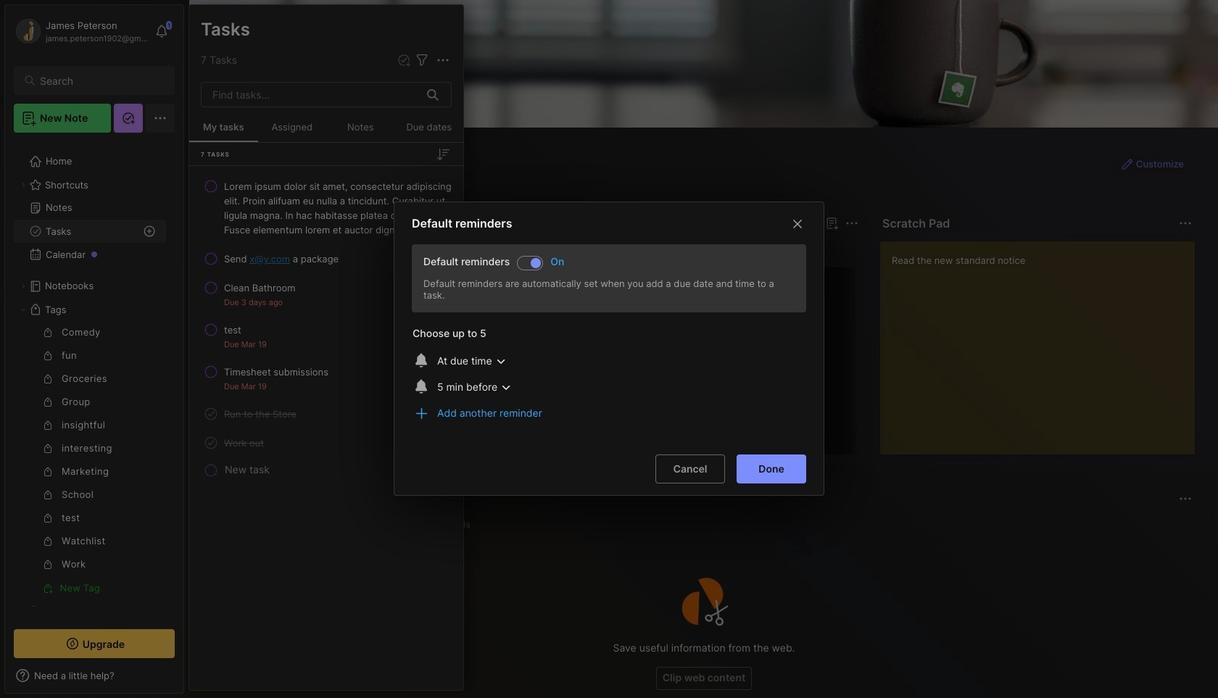 Task type: describe. For each thing, give the bounding box(es) containing it.
clean bathroom 2 cell
[[224, 281, 296, 295]]

3 row from the top
[[195, 275, 458, 314]]

4 row from the top
[[195, 317, 458, 356]]

7 row from the top
[[195, 430, 458, 456]]

1 tab list from the top
[[215, 241, 857, 258]]

expand tags image
[[19, 305, 28, 314]]

thumbnail image
[[355, 368, 411, 423]]

group inside tree
[[14, 321, 166, 600]]

test 3 cell
[[224, 323, 241, 337]]

expand notebooks image
[[19, 282, 28, 291]]

main element
[[0, 0, 189, 698]]

1 task reminder time field from the top
[[432, 350, 513, 373]]

1 row from the top
[[195, 173, 458, 243]]

work out 6 cell
[[224, 436, 264, 450]]

none search field inside main element
[[40, 72, 162, 89]]

tree inside main element
[[5, 141, 183, 655]]

Start writing… text field
[[892, 242, 1195, 443]]



Task type: locate. For each thing, give the bounding box(es) containing it.
Search text field
[[40, 74, 162, 88]]

2 task reminder time field from the top
[[432, 377, 518, 399]]

lorem ipsum dolor sit amet, consectetur adipiscing elit. proin alifuam eu nulla a tincidunt. curabitur ut ligula magna. in hac habitasse platea dictumst. fusce elementum lorem et auctor dignissim. proin eget mi id urna euismod consectetur. pellentesque porttitor ac urna quis fermentum: 0 cell
[[224, 179, 452, 237]]

tree
[[5, 141, 183, 655]]

2 tab list from the top
[[215, 516, 1190, 534]]

row
[[195, 173, 458, 243], [195, 246, 458, 272], [195, 275, 458, 314], [195, 317, 458, 356], [195, 359, 458, 398], [195, 401, 458, 427], [195, 430, 458, 456]]

timesheet submissions 4 cell
[[224, 365, 329, 379]]

Find tasks… text field
[[204, 83, 418, 107]]

close image
[[789, 216, 807, 233]]

tab
[[215, 241, 258, 258], [264, 241, 323, 258], [215, 516, 271, 534], [326, 516, 387, 534], [393, 516, 431, 534], [437, 516, 477, 534]]

0 vertical spatial task reminder time field
[[432, 350, 513, 373]]

new task image
[[397, 53, 411, 67]]

defaultreminders image
[[531, 258, 541, 268]]

5 row from the top
[[195, 359, 458, 398]]

None search field
[[40, 72, 162, 89]]

6 row from the top
[[195, 401, 458, 427]]

group
[[14, 321, 166, 600]]

tab list
[[215, 241, 857, 258], [215, 516, 1190, 534]]

1 vertical spatial task reminder time field
[[432, 377, 518, 399]]

0 vertical spatial tab list
[[215, 241, 857, 258]]

Task reminder time field
[[432, 350, 513, 373], [432, 377, 518, 399]]

row group
[[189, 172, 463, 481], [213, 267, 1218, 464]]

2 row from the top
[[195, 246, 458, 272]]

1 vertical spatial tab list
[[215, 516, 1190, 534]]

send x@y.com a package 1 cell
[[224, 252, 339, 266]]

run to the store 5 cell
[[224, 407, 297, 421]]



Task type: vqa. For each thing, say whether or not it's contained in the screenshot.
Timesheet submissions 4 cell
yes



